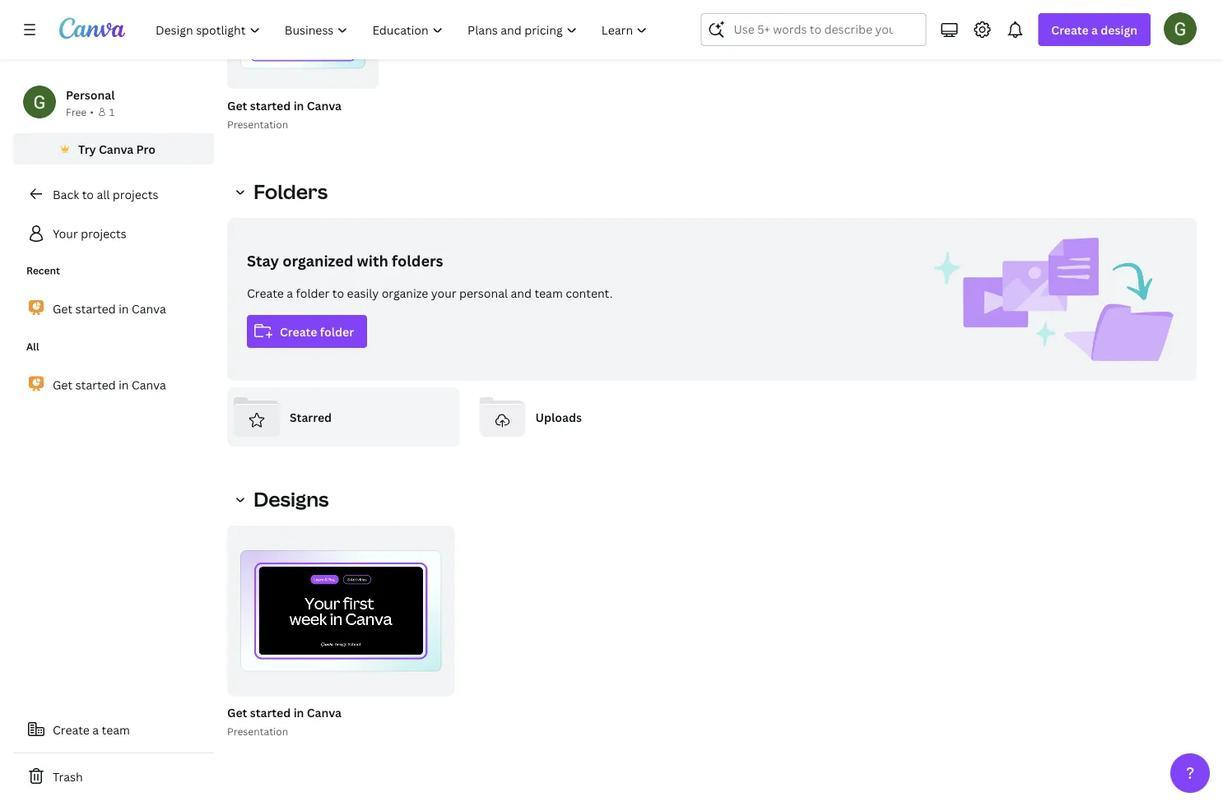 Task type: describe. For each thing, give the bounding box(es) containing it.
content.
[[566, 286, 613, 301]]

starred link
[[227, 388, 460, 447]]

back to all projects link
[[13, 178, 214, 211]]

all
[[26, 340, 39, 354]]

1 horizontal spatial to
[[332, 286, 344, 301]]

trash link
[[13, 761, 214, 794]]

a for team
[[92, 722, 99, 738]]

folder inside create folder button
[[320, 324, 354, 340]]

trash
[[53, 769, 83, 785]]

designs button
[[227, 484, 339, 517]]

a for design
[[1092, 22, 1098, 37]]

of
[[343, 70, 355, 81]]

pro
[[136, 141, 156, 157]]

team inside button
[[102, 722, 130, 738]]

create for create a design
[[1052, 22, 1089, 37]]

designs
[[254, 487, 329, 513]]

create folder button
[[247, 316, 367, 349]]

2 get started in canva link from the top
[[13, 368, 214, 403]]

stay organized with folders
[[247, 251, 443, 271]]

free
[[66, 105, 87, 119]]

gary orlando image
[[1164, 12, 1197, 45]]

create a folder to easily organize your personal and team content.
[[247, 286, 613, 301]]

•
[[90, 105, 94, 119]]

2 get started in canva presentation from the top
[[227, 706, 342, 739]]

create folder
[[280, 324, 354, 340]]

1 get started in canva presentation from the top
[[227, 98, 342, 131]]

create for create a folder to easily organize your personal and team content.
[[247, 286, 284, 301]]

and
[[511, 286, 532, 301]]

back
[[53, 186, 79, 202]]

Search search field
[[734, 14, 893, 45]]

create for create folder
[[280, 324, 317, 340]]

recent
[[26, 264, 60, 277]]

folders button
[[227, 176, 338, 209]]

with
[[357, 251, 388, 271]]

design
[[1101, 22, 1138, 37]]

create a design button
[[1038, 13, 1151, 46]]

back to all projects
[[53, 186, 158, 202]]

1 of 27
[[336, 70, 367, 81]]

1 for 1
[[109, 105, 115, 119]]

starred
[[290, 410, 332, 426]]

uploads
[[535, 410, 582, 426]]

2 presentation from the top
[[227, 726, 288, 739]]

personal
[[459, 286, 508, 301]]



Task type: vqa. For each thing, say whether or not it's contained in the screenshot.
Instagram Post By Eclosque link
no



Task type: locate. For each thing, give the bounding box(es) containing it.
0 horizontal spatial 1
[[109, 105, 115, 119]]

get started in canva for second get started in canva link from the top of the page
[[53, 377, 166, 393]]

folder
[[296, 286, 330, 301], [320, 324, 354, 340]]

get started in canva presentation
[[227, 98, 342, 131], [227, 706, 342, 739]]

get started in canva link
[[13, 291, 214, 326], [13, 368, 214, 403]]

organize
[[382, 286, 428, 301]]

1 get started in canva button from the top
[[227, 96, 342, 116]]

1 get started in canva from the top
[[53, 301, 166, 317]]

folders
[[392, 251, 443, 271]]

0 vertical spatial to
[[82, 186, 94, 202]]

create up the trash
[[53, 722, 90, 738]]

create a team
[[53, 722, 130, 738]]

your projects link
[[13, 217, 214, 250]]

create a team button
[[13, 714, 214, 747]]

a inside create a design dropdown button
[[1092, 22, 1098, 37]]

0 vertical spatial team
[[535, 286, 563, 301]]

presentation
[[227, 118, 288, 131], [227, 726, 288, 739]]

27
[[358, 70, 367, 81]]

get started in canva for second get started in canva link from the bottom of the page
[[53, 301, 166, 317]]

None search field
[[701, 13, 926, 46]]

0 vertical spatial get started in canva link
[[13, 291, 214, 326]]

create a design
[[1052, 22, 1138, 37]]

1
[[336, 70, 341, 81], [109, 105, 115, 119]]

1 vertical spatial get started in canva button
[[227, 704, 342, 724]]

create left design
[[1052, 22, 1089, 37]]

projects
[[113, 186, 158, 202], [81, 226, 126, 242]]

1 horizontal spatial 1
[[336, 70, 341, 81]]

2 get started in canva from the top
[[53, 377, 166, 393]]

1 get started in canva link from the top
[[13, 291, 214, 326]]

canva
[[307, 98, 342, 114], [99, 141, 134, 157], [132, 301, 166, 317], [132, 377, 166, 393], [307, 706, 342, 721]]

easily
[[347, 286, 379, 301]]

free •
[[66, 105, 94, 119]]

top level navigation element
[[145, 13, 661, 46]]

1 for 1 of 27
[[336, 70, 341, 81]]

to
[[82, 186, 94, 202], [332, 286, 344, 301]]

1 vertical spatial a
[[287, 286, 293, 301]]

0 vertical spatial get started in canva presentation
[[227, 98, 342, 131]]

1 presentation from the top
[[227, 118, 288, 131]]

1 vertical spatial get started in canva
[[53, 377, 166, 393]]

a
[[1092, 22, 1098, 37], [287, 286, 293, 301], [92, 722, 99, 738]]

0 vertical spatial get started in canva button
[[227, 96, 342, 116]]

1 horizontal spatial team
[[535, 286, 563, 301]]

a inside create a team button
[[92, 722, 99, 738]]

0 vertical spatial presentation
[[227, 118, 288, 131]]

1 right •
[[109, 105, 115, 119]]

get started in canva
[[53, 301, 166, 317], [53, 377, 166, 393]]

0 vertical spatial get started in canva
[[53, 301, 166, 317]]

0 vertical spatial 1
[[336, 70, 341, 81]]

a up create folder button
[[287, 286, 293, 301]]

0 vertical spatial folder
[[296, 286, 330, 301]]

folders
[[254, 179, 328, 205]]

a left design
[[1092, 22, 1098, 37]]

1 vertical spatial team
[[102, 722, 130, 738]]

0 vertical spatial a
[[1092, 22, 1098, 37]]

1 vertical spatial to
[[332, 286, 344, 301]]

stay
[[247, 251, 279, 271]]

1 vertical spatial folder
[[320, 324, 354, 340]]

your
[[431, 286, 457, 301]]

folder down organized at the left of the page
[[296, 286, 330, 301]]

0 vertical spatial projects
[[113, 186, 158, 202]]

1 vertical spatial 1
[[109, 105, 115, 119]]

0 horizontal spatial a
[[92, 722, 99, 738]]

1 vertical spatial get started in canva presentation
[[227, 706, 342, 739]]

0 horizontal spatial to
[[82, 186, 94, 202]]

to left easily
[[332, 286, 344, 301]]

1 left of
[[336, 70, 341, 81]]

started
[[250, 98, 291, 114], [75, 301, 116, 317], [75, 377, 116, 393], [250, 706, 291, 721]]

1 vertical spatial get started in canva link
[[13, 368, 214, 403]]

projects inside back to all projects link
[[113, 186, 158, 202]]

team
[[535, 286, 563, 301], [102, 722, 130, 738]]

personal
[[66, 87, 115, 102]]

projects right all
[[113, 186, 158, 202]]

2 get started in canva button from the top
[[227, 704, 342, 724]]

try
[[78, 141, 96, 157]]

a up trash link
[[92, 722, 99, 738]]

get started in canva button
[[227, 96, 342, 116], [227, 704, 342, 724]]

create down "stay"
[[247, 286, 284, 301]]

your
[[53, 226, 78, 242]]

team right the "and"
[[535, 286, 563, 301]]

try canva pro
[[78, 141, 156, 157]]

your projects
[[53, 226, 126, 242]]

create for create a team
[[53, 722, 90, 738]]

1 vertical spatial presentation
[[227, 726, 288, 739]]

0 horizontal spatial team
[[102, 722, 130, 738]]

1 horizontal spatial a
[[287, 286, 293, 301]]

all
[[97, 186, 110, 202]]

organized
[[283, 251, 353, 271]]

a for folder
[[287, 286, 293, 301]]

2 horizontal spatial a
[[1092, 22, 1098, 37]]

canva inside button
[[99, 141, 134, 157]]

in
[[294, 98, 304, 114], [119, 301, 129, 317], [119, 377, 129, 393], [294, 706, 304, 721]]

try canva pro button
[[13, 133, 214, 165]]

create down organized at the left of the page
[[280, 324, 317, 340]]

get
[[227, 98, 247, 114], [53, 301, 73, 317], [53, 377, 73, 393], [227, 706, 247, 721]]

1 vertical spatial projects
[[81, 226, 126, 242]]

projects right 'your'
[[81, 226, 126, 242]]

projects inside your projects link
[[81, 226, 126, 242]]

folder down easily
[[320, 324, 354, 340]]

to left all
[[82, 186, 94, 202]]

uploads link
[[473, 388, 705, 447]]

create inside dropdown button
[[1052, 22, 1089, 37]]

team up trash link
[[102, 722, 130, 738]]

create
[[1052, 22, 1089, 37], [247, 286, 284, 301], [280, 324, 317, 340], [53, 722, 90, 738]]

2 vertical spatial a
[[92, 722, 99, 738]]



